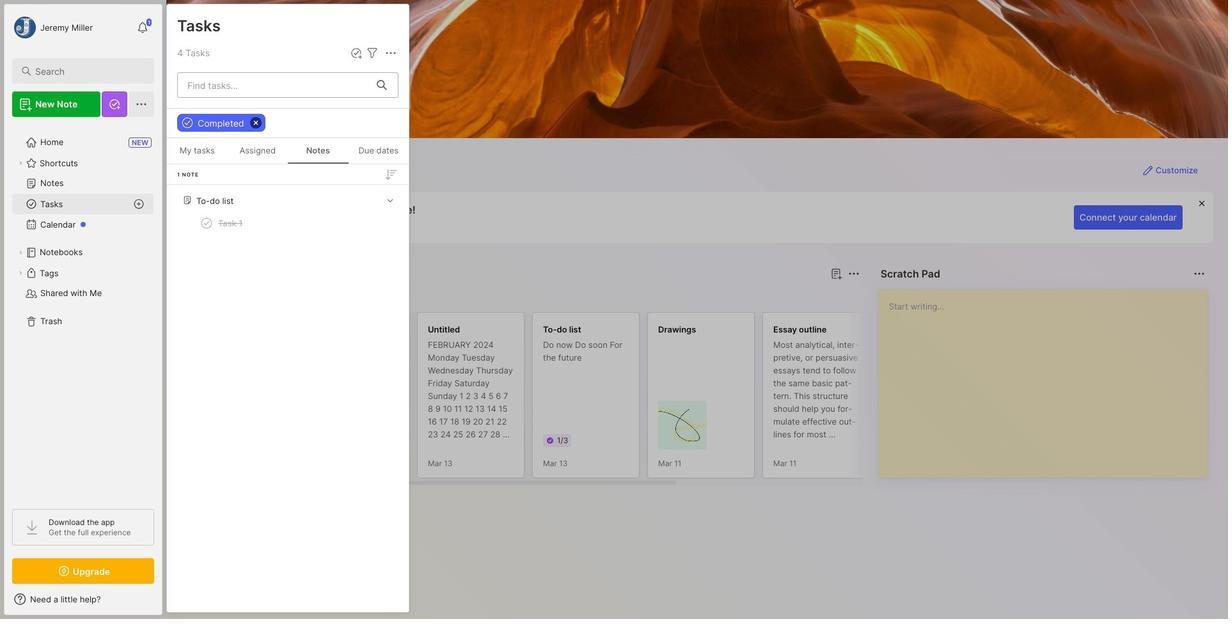 Task type: describe. For each thing, give the bounding box(es) containing it.
WHAT'S NEW field
[[4, 589, 162, 610]]

Account field
[[12, 15, 93, 40]]

more actions and view options image
[[383, 45, 399, 61]]

task 1 0 cell
[[218, 217, 243, 230]]

0 vertical spatial row group
[[167, 164, 409, 246]]

thumbnail image
[[658, 401, 707, 450]]

Sort options field
[[383, 167, 399, 182]]

collapse qa-tasks_sections_bynote_0 image
[[384, 194, 397, 207]]

new task image
[[350, 47, 363, 59]]

Find tasks… text field
[[180, 75, 369, 96]]

Search text field
[[35, 65, 143, 77]]



Task type: locate. For each thing, give the bounding box(es) containing it.
filter tasks image
[[365, 45, 380, 61]]

click to collapse image
[[162, 596, 171, 611]]

none search field inside main element
[[35, 63, 143, 79]]

expand tags image
[[17, 269, 24, 277]]

tree
[[4, 125, 162, 498]]

tab
[[189, 289, 227, 304]]

1 vertical spatial row group
[[187, 312, 1108, 486]]

main element
[[0, 0, 166, 619]]

row
[[172, 212, 404, 235]]

None search field
[[35, 63, 143, 79]]

tree inside main element
[[4, 125, 162, 498]]

More actions and view options field
[[380, 45, 399, 61]]

expand notebooks image
[[17, 249, 24, 257]]

row group
[[167, 164, 409, 246], [187, 312, 1108, 486]]

Filter tasks field
[[365, 45, 380, 61]]

Start writing… text field
[[889, 290, 1207, 468]]



Task type: vqa. For each thing, say whether or not it's contained in the screenshot.
Search text box
yes



